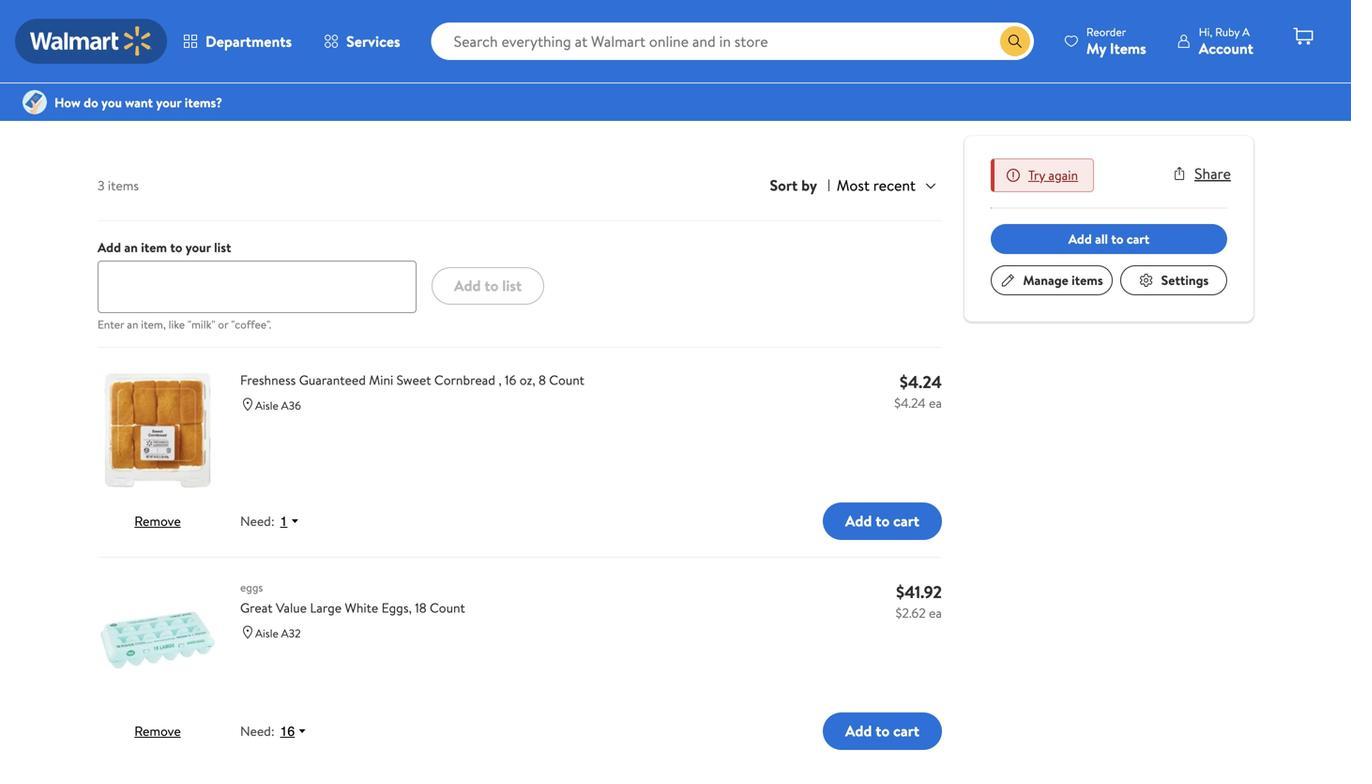 Task type: describe. For each thing, give the bounding box(es) containing it.
items for manage
[[1072, 271, 1103, 289]]

share button
[[1172, 163, 1231, 184]]

0 vertical spatial list
[[254, 53, 274, 71]]

most recent button
[[829, 173, 942, 198]]

remove for $41.92
[[134, 722, 181, 741]]

0 horizontal spatial list
[[214, 238, 231, 257]]

remove button for $41.92
[[134, 722, 181, 741]]

,
[[498, 371, 502, 389]]

hi,
[[1199, 24, 1212, 40]]

freshness
[[240, 371, 296, 389]]

16 inside popup button
[[280, 724, 295, 739]]

a36
[[281, 398, 301, 414]]

services
[[346, 31, 400, 52]]

manage items
[[1023, 271, 1103, 289]]

8
[[539, 371, 546, 389]]

how do you want your items?
[[54, 93, 222, 111]]

most recent
[[837, 175, 916, 196]]

great value large white eggs, 18 count link
[[240, 598, 872, 618]]

to inside button
[[1111, 230, 1123, 248]]

a32
[[281, 626, 301, 642]]

Search search field
[[431, 23, 1034, 60]]

cart contains 0 items total amount $0.00 image
[[1292, 25, 1314, 48]]

try again button
[[1028, 166, 1078, 184]]

an for enter
[[127, 317, 138, 333]]

ruby's list
[[98, 88, 202, 119]]

ea for $41.92
[[929, 604, 942, 622]]

"milk"
[[188, 317, 215, 333]]

add to list
[[454, 276, 522, 296]]

sort
[[770, 175, 798, 196]]

mini
[[369, 371, 393, 389]]

reorder
[[1086, 24, 1126, 40]]

3
[[98, 176, 105, 195]]

3 items
[[98, 176, 139, 195]]

remove button for $4.24
[[134, 512, 181, 530]]

add to cart for $4.24
[[845, 511, 919, 532]]

reorder my items
[[1086, 24, 1146, 59]]

great
[[240, 599, 273, 617]]

"coffee".
[[231, 317, 271, 333]]

remove for $4.24
[[134, 512, 181, 530]]

item
[[141, 238, 167, 257]]

add to cart button for $41.92
[[823, 713, 942, 750]]

walmart image
[[30, 26, 152, 56]]

1 button
[[275, 513, 308, 530]]

add an item to your list
[[98, 238, 231, 257]]

freshness guaranteed mini sweet cornbread , 16 oz, 8 count
[[240, 371, 584, 389]]

try
[[1028, 166, 1045, 184]]

1 vertical spatial list
[[167, 88, 202, 119]]

count inside eggs great value large white eggs, 18 count
[[430, 599, 465, 617]]

item,
[[141, 317, 166, 333]]

add all to cart button
[[991, 224, 1227, 254]]

freshness guaranteed mini sweet cornbread , 16 oz, 8 count link
[[240, 371, 872, 390]]

aisle a36
[[255, 398, 301, 414]]

your for items?
[[156, 93, 181, 111]]

manage
[[1023, 271, 1068, 289]]

$2.62
[[895, 604, 926, 622]]

items?
[[185, 93, 222, 111]]

aisle for aisle a36
[[255, 398, 278, 414]]

a
[[1242, 24, 1250, 40]]

16 button
[[275, 723, 315, 740]]

or
[[218, 317, 228, 333]]

eggs,
[[382, 599, 412, 617]]

try again
[[1028, 166, 1078, 184]]

enter
[[98, 317, 124, 333]]

eggs
[[240, 580, 263, 596]]

hi, ruby a account
[[1199, 24, 1253, 59]]

recent
[[873, 175, 916, 196]]

cart for $4.24
[[893, 511, 919, 532]]

departments
[[205, 31, 292, 52]]

services button
[[308, 19, 416, 64]]

cart inside button
[[1127, 230, 1150, 248]]

1 horizontal spatial ruby's
[[214, 53, 251, 71]]

$41.92
[[896, 581, 942, 604]]

items
[[1110, 38, 1146, 59]]

my items / lists / ruby's list
[[98, 53, 274, 71]]

aisle for aisle a32
[[255, 626, 278, 642]]

do
[[84, 93, 98, 111]]

again
[[1048, 166, 1078, 184]]



Task type: vqa. For each thing, say whether or not it's contained in the screenshot.
all
yes



Task type: locate. For each thing, give the bounding box(es) containing it.
need: for $41.92
[[240, 723, 275, 741]]

list down departments
[[254, 53, 274, 71]]

guaranteed
[[299, 371, 366, 389]]

settings
[[1161, 271, 1209, 289]]

an left the item,
[[127, 317, 138, 333]]

1 vertical spatial items
[[108, 176, 139, 195]]

1 vertical spatial your
[[186, 238, 211, 257]]

search icon image
[[1007, 34, 1023, 49]]

count
[[549, 371, 584, 389], [430, 599, 465, 617]]

1 vertical spatial ruby's
[[98, 88, 161, 119]]

my up the you
[[98, 53, 115, 71]]

0 vertical spatial list
[[214, 238, 231, 257]]

0 vertical spatial cart
[[1127, 230, 1150, 248]]

$4.24
[[900, 371, 942, 394], [894, 394, 926, 412]]

2 ea from the top
[[929, 604, 942, 622]]

ea inside $41.92 $2.62 ea
[[929, 604, 942, 622]]

0 vertical spatial an
[[124, 238, 138, 257]]

add inside button
[[1068, 230, 1092, 248]]

ruby
[[1215, 24, 1240, 40]]

2 vertical spatial cart
[[893, 721, 919, 742]]

0 vertical spatial aisle
[[255, 398, 278, 414]]

18
[[415, 599, 427, 617]]

2 need: from the top
[[240, 723, 275, 741]]

$41.92 $2.62 ea
[[895, 581, 942, 622]]

an left item
[[124, 238, 138, 257]]

my
[[1086, 38, 1106, 59], [98, 53, 115, 71]]

2 add to cart button from the top
[[823, 713, 942, 750]]

aisle left a32
[[255, 626, 278, 642]]

2 / from the left
[[202, 53, 207, 71]]

my left items
[[1086, 38, 1106, 59]]

items inside button
[[1072, 271, 1103, 289]]

to inside 'button'
[[485, 276, 499, 296]]

items up how do you want your items? at left
[[118, 53, 149, 71]]

my inside reorder my items
[[1086, 38, 1106, 59]]

want
[[125, 93, 153, 111]]

1
[[280, 514, 287, 529]]

16
[[505, 371, 516, 389], [280, 724, 295, 739]]

1 vertical spatial list
[[502, 276, 522, 296]]

to
[[1111, 230, 1123, 248], [170, 238, 182, 257], [485, 276, 499, 296], [876, 511, 890, 532], [876, 721, 890, 742]]

1 vertical spatial 16
[[280, 724, 295, 739]]

1 horizontal spatial list
[[254, 53, 274, 71]]

items for my
[[118, 53, 149, 71]]

0 horizontal spatial /
[[157, 53, 162, 71]]

oz,
[[519, 371, 535, 389]]

items right 3
[[108, 176, 139, 195]]

/ right lists at the top
[[202, 53, 207, 71]]

1 aisle from the top
[[255, 398, 278, 414]]

cornbread
[[434, 371, 495, 389]]

1 vertical spatial ea
[[929, 604, 942, 622]]

0 vertical spatial ruby's
[[214, 53, 251, 71]]

my items link
[[98, 53, 149, 71]]

add all to cart
[[1068, 230, 1150, 248]]

1 need: from the top
[[240, 512, 275, 531]]

0 horizontal spatial your
[[156, 93, 181, 111]]

1 vertical spatial remove
[[134, 722, 181, 741]]

account
[[1199, 38, 1253, 59]]

0 vertical spatial remove button
[[134, 512, 181, 530]]

eggs great value large white eggs, 18 count
[[240, 580, 465, 617]]

1 remove from the top
[[134, 512, 181, 530]]

2 aisle from the top
[[255, 626, 278, 642]]

need: for $4.24
[[240, 512, 275, 531]]

cart
[[1127, 230, 1150, 248], [893, 511, 919, 532], [893, 721, 919, 742]]

add
[[1068, 230, 1092, 248], [98, 238, 121, 257], [454, 276, 481, 296], [845, 511, 872, 532], [845, 721, 872, 742]]

banner title icon image
[[23, 90, 47, 114]]

ea inside $4.24 $4.24 ea
[[929, 394, 942, 412]]

like
[[169, 317, 185, 333]]

1 vertical spatial cart
[[893, 511, 919, 532]]

1 horizontal spatial 16
[[505, 371, 516, 389]]

sort by
[[770, 175, 817, 196]]

remove
[[134, 512, 181, 530], [134, 722, 181, 741]]

list down the my items / lists / ruby's list at the left
[[167, 88, 202, 119]]

manage items button
[[991, 266, 1113, 296]]

0 vertical spatial add to cart button
[[823, 503, 942, 540]]

0 horizontal spatial ruby's
[[98, 88, 161, 119]]

your right want
[[156, 93, 181, 111]]

count right the 18
[[430, 599, 465, 617]]

0 horizontal spatial count
[[430, 599, 465, 617]]

0 vertical spatial add to cart
[[845, 511, 919, 532]]

you
[[101, 93, 122, 111]]

1 add to cart button from the top
[[823, 503, 942, 540]]

list inside 'button'
[[502, 276, 522, 296]]

add to cart button for $4.24
[[823, 503, 942, 540]]

share
[[1194, 163, 1231, 184]]

1 remove button from the top
[[134, 512, 181, 530]]

1 vertical spatial count
[[430, 599, 465, 617]]

1 vertical spatial aisle
[[255, 626, 278, 642]]

add to cart button
[[823, 503, 942, 540], [823, 713, 942, 750]]

Add an item to your list text field
[[98, 261, 417, 313]]

your for list
[[186, 238, 211, 257]]

0 horizontal spatial list
[[167, 88, 202, 119]]

$4.24 $4.24 ea
[[894, 371, 942, 412]]

most
[[837, 175, 870, 196]]

value
[[276, 599, 307, 617]]

aisle a32
[[255, 626, 301, 642]]

2 add to cart from the top
[[845, 721, 919, 742]]

aisle
[[255, 398, 278, 414], [255, 626, 278, 642]]

add to cart for $41.92
[[845, 721, 919, 742]]

1 / from the left
[[157, 53, 162, 71]]

0 vertical spatial remove
[[134, 512, 181, 530]]

ea for $4.24
[[929, 394, 942, 412]]

1 vertical spatial add to cart button
[[823, 713, 942, 750]]

sweet
[[396, 371, 431, 389]]

0 vertical spatial items
[[118, 53, 149, 71]]

need:
[[240, 512, 275, 531], [240, 723, 275, 741]]

items for 3
[[108, 176, 139, 195]]

an
[[124, 238, 138, 257], [127, 317, 138, 333]]

1 ea from the top
[[929, 394, 942, 412]]

/ left lists at the top
[[157, 53, 162, 71]]

white
[[345, 599, 378, 617]]

lists
[[169, 53, 194, 71]]

0 vertical spatial need:
[[240, 512, 275, 531]]

cart for $41.92
[[893, 721, 919, 742]]

settings button
[[1120, 266, 1227, 296]]

how
[[54, 93, 81, 111]]

2 vertical spatial items
[[1072, 271, 1103, 289]]

0 horizontal spatial 16
[[280, 724, 295, 739]]

2 remove button from the top
[[134, 722, 181, 741]]

enter an item, like "milk" or "coffee".
[[98, 317, 271, 333]]

add to list button
[[432, 267, 544, 305]]

an for add
[[124, 238, 138, 257]]

2 remove from the top
[[134, 722, 181, 741]]

1 horizontal spatial /
[[202, 53, 207, 71]]

list
[[254, 53, 274, 71], [167, 88, 202, 119]]

large
[[310, 599, 342, 617]]

1 vertical spatial remove button
[[134, 722, 181, 741]]

your
[[156, 93, 181, 111], [186, 238, 211, 257]]

1 vertical spatial need:
[[240, 723, 275, 741]]

1 horizontal spatial list
[[502, 276, 522, 296]]

Walmart Site-Wide search field
[[431, 23, 1034, 60]]

your right item
[[186, 238, 211, 257]]

all
[[1095, 230, 1108, 248]]

1 vertical spatial an
[[127, 317, 138, 333]]

1 vertical spatial add to cart
[[845, 721, 919, 742]]

departments button
[[167, 19, 308, 64]]

0 vertical spatial your
[[156, 93, 181, 111]]

ruby's
[[214, 53, 251, 71], [98, 88, 161, 119]]

count right 8
[[549, 371, 584, 389]]

/
[[157, 53, 162, 71], [202, 53, 207, 71]]

add inside 'button'
[[454, 276, 481, 296]]

list
[[214, 238, 231, 257], [502, 276, 522, 296]]

remove button
[[134, 512, 181, 530], [134, 722, 181, 741]]

0 horizontal spatial my
[[98, 53, 115, 71]]

1 add to cart from the top
[[845, 511, 919, 532]]

1 horizontal spatial your
[[186, 238, 211, 257]]

items right manage
[[1072, 271, 1103, 289]]

1 horizontal spatial my
[[1086, 38, 1106, 59]]

aisle left a36
[[255, 398, 278, 414]]

0 vertical spatial 16
[[505, 371, 516, 389]]

by
[[801, 175, 817, 196]]

add to cart
[[845, 511, 919, 532], [845, 721, 919, 742]]

0 vertical spatial ea
[[929, 394, 942, 412]]

0 vertical spatial count
[[549, 371, 584, 389]]

1 horizontal spatial count
[[549, 371, 584, 389]]



